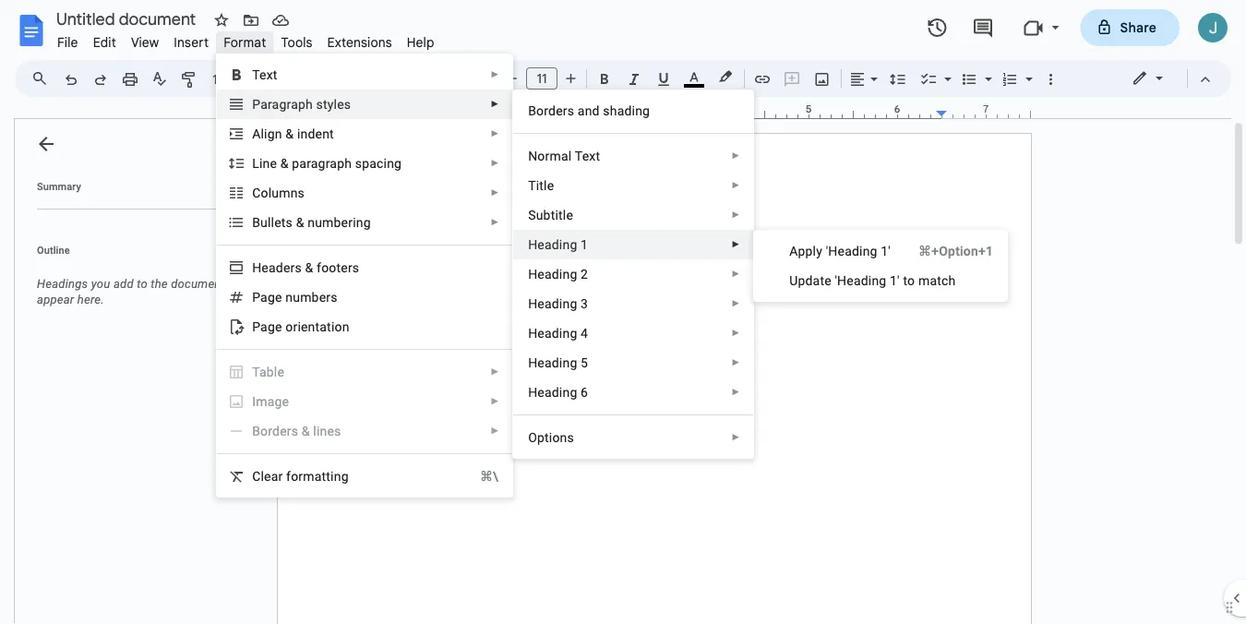 Task type: describe. For each thing, give the bounding box(es) containing it.
heading 3
[[528, 296, 588, 311]]

u
[[790, 273, 798, 288]]

summary
[[37, 181, 81, 192]]

styles
[[316, 97, 351, 112]]

mbers
[[300, 290, 338, 305]]

and
[[578, 103, 600, 118]]

► inside table menu item
[[491, 367, 500, 377]]

page orientation 3 element
[[252, 319, 355, 334]]

p
[[252, 97, 261, 112]]

s for n
[[298, 185, 305, 200]]

application containing share
[[0, 0, 1247, 624]]

Star checkbox
[[209, 7, 235, 33]]

heading 6 6 element
[[528, 385, 594, 400]]

⌘\
[[480, 469, 499, 484]]

mode and view toolbar
[[1118, 60, 1221, 97]]

highlight color image
[[716, 66, 736, 88]]

update 'heading 1' to match u element
[[790, 273, 962, 288]]

appear
[[37, 293, 74, 307]]

c
[[252, 469, 261, 484]]

l ine & paragraph spacing
[[252, 156, 402, 171]]

share
[[1121, 19, 1157, 36]]

menu containing b
[[513, 90, 755, 459]]

heading for heading 1
[[528, 237, 578, 252]]

headings you add to the document will appear here.
[[37, 277, 247, 307]]

heading 6
[[528, 385, 588, 400]]

Font size field
[[526, 67, 565, 91]]

borders and shading b element
[[528, 103, 656, 118]]

headers & footers h element
[[252, 260, 365, 275]]

aragraph
[[261, 97, 313, 112]]

extensions menu item
[[320, 31, 400, 53]]

to inside headings you add to the document will appear here.
[[137, 277, 148, 291]]

lear
[[261, 469, 283, 484]]

page numbers u element
[[252, 290, 343, 305]]

match
[[919, 273, 956, 288]]

t
[[282, 215, 286, 230]]

1
[[581, 237, 588, 252]]

b
[[528, 103, 537, 118]]

heading for heading 4
[[528, 326, 578, 341]]

page for page orientation
[[252, 319, 282, 334]]

heading 4 4 element
[[528, 326, 594, 341]]

n
[[528, 148, 538, 163]]

menu bar inside menu bar banner
[[50, 24, 442, 54]]

insert image image
[[812, 66, 833, 91]]

& for lign
[[286, 126, 294, 141]]

outline
[[37, 244, 70, 256]]

main toolbar
[[54, 0, 1066, 382]]

here.
[[77, 293, 104, 307]]

view
[[131, 34, 159, 50]]

heading for heading 6
[[528, 385, 578, 400]]

borders & lines q element
[[252, 423, 347, 439]]

options o element
[[528, 430, 580, 445]]

m
[[256, 394, 267, 409]]

spacing
[[355, 156, 402, 171]]

shading
[[603, 103, 650, 118]]

edit menu item
[[86, 31, 124, 53]]

help
[[407, 34, 435, 50]]

o
[[528, 430, 537, 445]]

i m age
[[252, 394, 289, 409]]

ubtitle
[[536, 207, 574, 223]]

t
[[528, 178, 536, 193]]

table
[[252, 364, 284, 380]]

footers
[[317, 260, 359, 275]]

⌘backslash element
[[458, 467, 499, 486]]

pply
[[798, 243, 823, 259]]

formatting
[[286, 469, 349, 484]]

line & paragraph spacing image
[[888, 66, 909, 91]]

i
[[252, 394, 256, 409]]

outline heading
[[15, 243, 266, 269]]

► inside the borders & lines "menu item"
[[491, 426, 500, 436]]

orientation
[[286, 319, 350, 334]]

document outline element
[[15, 119, 266, 624]]

indent
[[297, 126, 334, 141]]

⌘+option+1 element
[[897, 242, 994, 260]]

3
[[581, 296, 588, 311]]

image m element
[[252, 394, 295, 409]]

heading 2
[[528, 266, 588, 282]]

Zoom text field
[[208, 66, 252, 92]]

page n u mbers
[[252, 290, 338, 305]]

paragraph styles p element
[[252, 97, 357, 112]]

borders & lines menu item
[[217, 417, 513, 446]]

& inside "menu item"
[[302, 423, 310, 439]]

h
[[252, 260, 262, 275]]

the
[[151, 277, 168, 291]]

bulle t s & numbering
[[252, 215, 371, 230]]

heading 3 3 element
[[528, 296, 594, 311]]

align & indent image
[[848, 66, 869, 91]]

ptions
[[537, 430, 574, 445]]

o ptions
[[528, 430, 574, 445]]

orders
[[537, 103, 575, 118]]

b orders and shading
[[528, 103, 650, 118]]

columns n element
[[252, 185, 310, 200]]

menu bar banner
[[0, 0, 1247, 624]]

Font size text field
[[527, 67, 557, 90]]

paragraph
[[292, 156, 352, 171]]

insert
[[174, 34, 209, 50]]

p aragraph styles
[[252, 97, 351, 112]]

& for ine
[[280, 156, 289, 171]]

pdate
[[798, 273, 832, 288]]

bullets & numbering t element
[[252, 215, 377, 230]]

u
[[293, 290, 300, 305]]

u pdate 'heading 1' to match
[[790, 273, 956, 288]]

right margin image
[[937, 104, 1031, 118]]

heading 2 2 element
[[528, 266, 594, 282]]

4
[[581, 326, 588, 341]]

h eaders & footers
[[252, 260, 359, 275]]

heading 5
[[528, 355, 588, 370]]

left margin image
[[278, 104, 371, 118]]

colum
[[252, 185, 291, 200]]



Task type: locate. For each thing, give the bounding box(es) containing it.
0 vertical spatial s
[[298, 185, 305, 200]]

lines
[[313, 423, 341, 439]]

heading up heading 6 at the left of page
[[528, 355, 578, 370]]

page
[[252, 290, 282, 305], [252, 319, 282, 334]]

summary heading
[[37, 179, 81, 194]]

menu bar
[[50, 24, 442, 54]]

a up u
[[790, 243, 798, 259]]

0 horizontal spatial a
[[252, 126, 261, 141]]

eaders
[[262, 260, 302, 275]]

& right "lign" at the left of the page
[[286, 126, 294, 141]]

2
[[581, 266, 588, 282]]

&
[[286, 126, 294, 141], [280, 156, 289, 171], [296, 215, 304, 230], [305, 260, 313, 275], [302, 423, 310, 439]]

colum n s
[[252, 185, 305, 200]]

0 vertical spatial 1'
[[881, 243, 891, 259]]

1 heading from the top
[[528, 237, 578, 252]]

1' for u pdate 'heading 1' to match
[[890, 273, 900, 288]]

s ubtitle
[[528, 207, 574, 223]]

ine
[[259, 156, 277, 171]]

& right ine
[[280, 156, 289, 171]]

& right eaders
[[305, 260, 313, 275]]

a for pply
[[790, 243, 798, 259]]

1 vertical spatial 1'
[[890, 273, 900, 288]]

text up p
[[252, 67, 278, 82]]

heading
[[528, 237, 578, 252], [528, 266, 578, 282], [528, 296, 578, 311], [528, 326, 578, 341], [528, 355, 578, 370], [528, 385, 578, 400]]

normal text n element
[[528, 148, 606, 163]]

a for lign
[[252, 126, 261, 141]]

1 horizontal spatial text
[[575, 148, 600, 163]]

'heading for pply
[[826, 243, 878, 259]]

edit
[[93, 34, 116, 50]]

extensions
[[327, 34, 392, 50]]

1 vertical spatial 'heading
[[835, 273, 887, 288]]

itle
[[536, 178, 554, 193]]

application
[[0, 0, 1247, 624]]

1 vertical spatial a
[[790, 243, 798, 259]]

table 2 element
[[252, 364, 290, 380]]

ormal
[[538, 148, 572, 163]]

n for u
[[286, 290, 293, 305]]

document
[[171, 277, 225, 291]]

0 vertical spatial n
[[291, 185, 298, 200]]

'heading
[[826, 243, 878, 259], [835, 273, 887, 288]]

menu item containing i
[[217, 387, 513, 417]]

insert menu item
[[167, 31, 216, 53]]

to left the in the top left of the page
[[137, 277, 148, 291]]

text s element
[[252, 67, 283, 82]]

to
[[904, 273, 915, 288], [137, 277, 148, 291]]

page for page n u mbers
[[252, 290, 282, 305]]

1' for a pply 'heading 1'
[[881, 243, 891, 259]]

help menu item
[[400, 31, 442, 53]]

►
[[491, 69, 500, 80], [491, 99, 500, 109], [491, 128, 500, 139], [732, 151, 741, 161], [491, 158, 500, 169], [732, 180, 741, 191], [491, 187, 500, 198], [732, 210, 741, 220], [491, 217, 500, 228], [732, 239, 741, 250], [732, 269, 741, 279], [732, 298, 741, 309], [732, 328, 741, 338], [732, 357, 741, 368], [491, 367, 500, 377], [732, 387, 741, 398], [491, 396, 500, 407], [491, 426, 500, 436], [732, 432, 741, 443]]

n up bulle t s & numbering
[[291, 185, 298, 200]]

s right colum
[[298, 185, 305, 200]]

1 horizontal spatial to
[[904, 273, 915, 288]]

4 heading from the top
[[528, 326, 578, 341]]

heading for heading 2
[[528, 266, 578, 282]]

borders
[[252, 423, 298, 439]]

s
[[528, 207, 536, 223]]

a pply 'heading 1'
[[790, 243, 891, 259]]

table menu item
[[217, 357, 513, 387]]

0 vertical spatial a
[[252, 126, 261, 141]]

0 vertical spatial text
[[252, 67, 278, 82]]

& for eaders
[[305, 260, 313, 275]]

1 vertical spatial s
[[286, 215, 293, 230]]

text right ormal
[[575, 148, 600, 163]]

'heading down apply 'heading 1' a element
[[835, 273, 887, 288]]

Rename text field
[[50, 7, 207, 30]]

heading down heading 5
[[528, 385, 578, 400]]

1 horizontal spatial a
[[790, 243, 798, 259]]

1 vertical spatial n
[[286, 290, 293, 305]]

you
[[91, 277, 110, 291]]

heading 1 1 element
[[528, 237, 594, 252]]

heading for heading 3
[[528, 296, 578, 311]]

5
[[581, 355, 588, 370]]

a lign & indent
[[252, 126, 334, 141]]

3 heading from the top
[[528, 296, 578, 311]]

n for s
[[291, 185, 298, 200]]

Menus field
[[23, 66, 64, 91]]

align & indent a element
[[252, 126, 340, 141]]

menu item
[[217, 387, 513, 417]]

borders & lines
[[252, 423, 341, 439]]

& left lines
[[302, 423, 310, 439]]

page left u at the left top
[[252, 290, 282, 305]]

2 page from the top
[[252, 319, 282, 334]]

age
[[267, 394, 289, 409]]

0 vertical spatial page
[[252, 290, 282, 305]]

6
[[581, 385, 588, 400]]

1 horizontal spatial s
[[298, 185, 305, 200]]

format menu item
[[216, 31, 274, 53]]

tools menu item
[[274, 31, 320, 53]]

'heading up u pdate 'heading 1' to match
[[826, 243, 878, 259]]

'heading for pdate
[[835, 273, 887, 288]]

apply 'heading 1' a element
[[790, 243, 897, 259]]

2 heading from the top
[[528, 266, 578, 282]]

text color image
[[684, 66, 705, 88]]

lign
[[261, 126, 282, 141]]

0 vertical spatial 'heading
[[826, 243, 878, 259]]

menu
[[216, 54, 514, 498], [513, 90, 755, 459], [754, 230, 1009, 302]]

bulle
[[252, 215, 282, 230]]

page orientation
[[252, 319, 350, 334]]

1 vertical spatial text
[[575, 148, 600, 163]]

n
[[291, 185, 298, 200], [286, 290, 293, 305]]

headings
[[37, 277, 88, 291]]

1' left match
[[890, 273, 900, 288]]

view menu item
[[124, 31, 167, 53]]

n ormal text
[[528, 148, 600, 163]]

file
[[57, 34, 78, 50]]

menu containing a
[[754, 230, 1009, 302]]

heading up heading 3
[[528, 266, 578, 282]]

title t element
[[528, 178, 560, 193]]

to left match
[[904, 273, 915, 288]]

s right bulle
[[286, 215, 293, 230]]

menu bar containing file
[[50, 24, 442, 54]]

t itle
[[528, 178, 554, 193]]

heading for heading 5
[[528, 355, 578, 370]]

heading 5 5 element
[[528, 355, 594, 370]]

subtitle s element
[[528, 207, 579, 223]]

s
[[298, 185, 305, 200], [286, 215, 293, 230]]

line & paragraph spacing l element
[[252, 156, 407, 171]]

menu containing text
[[216, 54, 514, 498]]

0 horizontal spatial text
[[252, 67, 278, 82]]

n left mbers
[[286, 290, 293, 305]]

& right t
[[296, 215, 304, 230]]

clear formatting c element
[[252, 469, 354, 484]]

⌘+option+1
[[919, 243, 994, 259]]

format
[[224, 34, 266, 50]]

6 heading from the top
[[528, 385, 578, 400]]

1 page from the top
[[252, 290, 282, 305]]

c lear formatting
[[252, 469, 349, 484]]

tools
[[281, 34, 313, 50]]

a
[[252, 126, 261, 141], [790, 243, 798, 259]]

heading down heading 2
[[528, 296, 578, 311]]

share button
[[1081, 9, 1180, 46]]

heading 4
[[528, 326, 588, 341]]

l
[[252, 156, 259, 171]]

s for t
[[286, 215, 293, 230]]

file menu item
[[50, 31, 86, 53]]

Zoom field
[[205, 66, 274, 94]]

will
[[228, 277, 247, 291]]

0 horizontal spatial s
[[286, 215, 293, 230]]

heading down heading 3
[[528, 326, 578, 341]]

heading 1
[[528, 237, 588, 252]]

numbering
[[308, 215, 371, 230]]

add
[[114, 277, 134, 291]]

a down p
[[252, 126, 261, 141]]

1'
[[881, 243, 891, 259], [890, 273, 900, 288]]

heading down subtitle s element
[[528, 237, 578, 252]]

1' up the update 'heading 1' to match u element
[[881, 243, 891, 259]]

5 heading from the top
[[528, 355, 578, 370]]

0 horizontal spatial to
[[137, 277, 148, 291]]

1 vertical spatial page
[[252, 319, 282, 334]]

page down page n u mbers
[[252, 319, 282, 334]]

text
[[252, 67, 278, 82], [575, 148, 600, 163]]



Task type: vqa. For each thing, say whether or not it's contained in the screenshot.
documents
no



